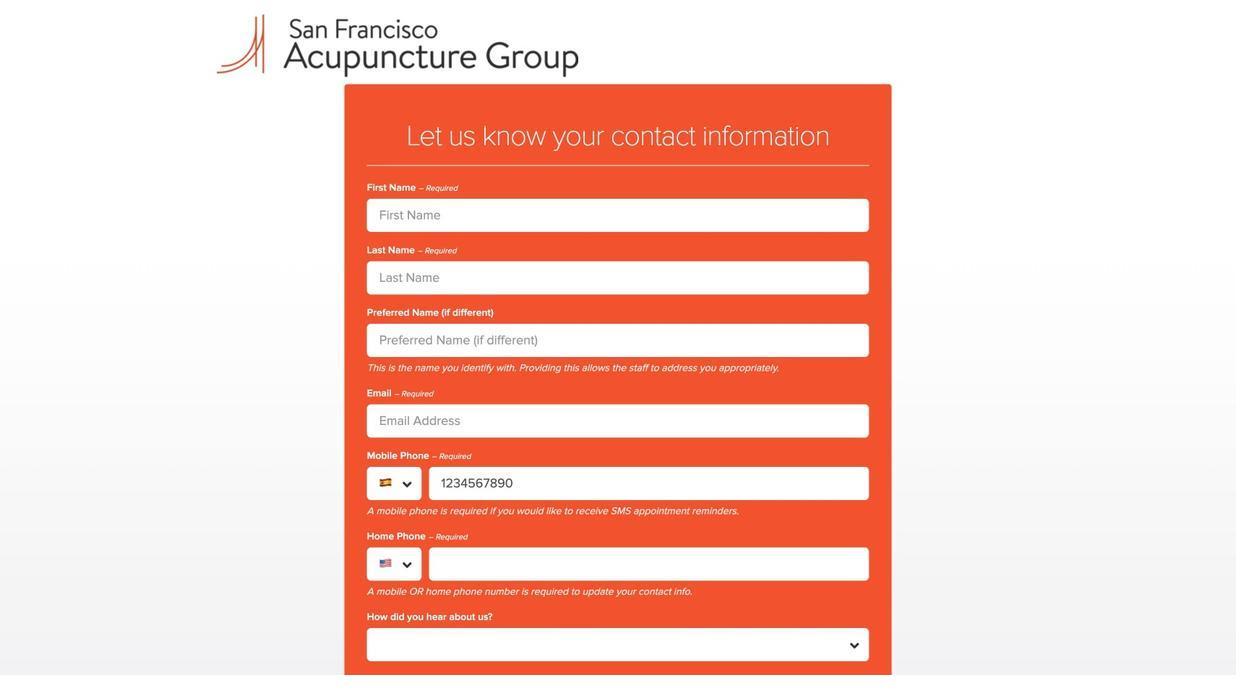 Task type: describe. For each thing, give the bounding box(es) containing it.
First Name text field
[[367, 199, 869, 232]]

Email Address email field
[[367, 405, 869, 438]]

Last Name text field
[[367, 261, 869, 295]]



Task type: locate. For each thing, give the bounding box(es) containing it.
san francisco acupuncture group image
[[217, 14, 578, 77]]

Preferred Name (if different) text field
[[367, 324, 869, 357]]

None telephone field
[[429, 548, 869, 581]]

None telephone field
[[429, 467, 869, 500]]



